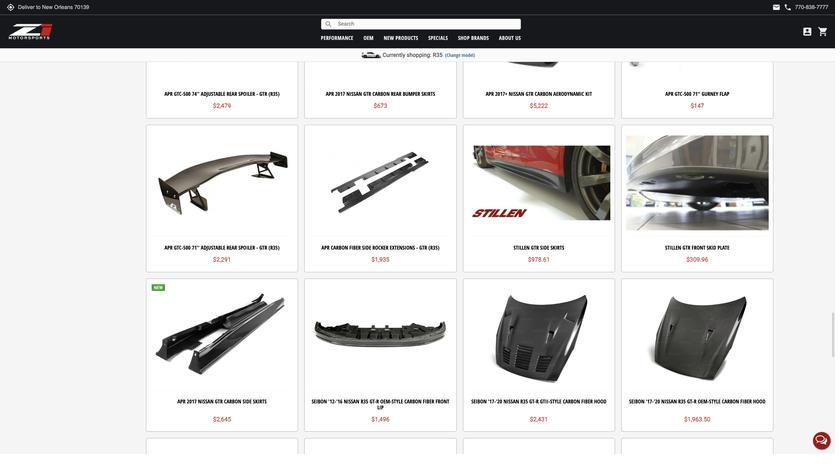Task type: locate. For each thing, give the bounding box(es) containing it.
2 horizontal spatial style
[[709, 398, 721, 406]]

2 horizontal spatial side
[[540, 244, 549, 252]]

2 seibon from the left
[[472, 398, 487, 406]]

0 vertical spatial 2017
[[335, 90, 345, 98]]

0 horizontal spatial 71''
[[192, 244, 200, 252]]

1 oem- from the left
[[380, 398, 392, 406]]

oem- inside seibon '12-'16 nissan r35 gt-r oem-style carbon fiber front lip
[[380, 398, 392, 406]]

oem- for '16
[[380, 398, 392, 406]]

1 horizontal spatial '17-
[[646, 398, 654, 406]]

1 horizontal spatial gt-
[[529, 398, 536, 406]]

1 seibon from the left
[[312, 398, 327, 406]]

$2,291
[[213, 257, 231, 264]]

r35 inside seibon '12-'16 nissan r35 gt-r oem-style carbon fiber front lip
[[361, 398, 368, 406]]

rear left bumper
[[391, 90, 402, 98]]

1 horizontal spatial front
[[692, 244, 706, 252]]

0 horizontal spatial front
[[436, 398, 449, 406]]

search
[[325, 20, 333, 28]]

1 horizontal spatial stillen
[[665, 244, 681, 252]]

'17-
[[488, 398, 496, 406], [646, 398, 654, 406]]

'16
[[336, 398, 343, 406]]

rocker
[[373, 244, 389, 252]]

gtc-
[[174, 90, 183, 98], [675, 90, 684, 98], [174, 244, 183, 252]]

$5,222
[[530, 102, 548, 109]]

1 '17- from the left
[[488, 398, 496, 406]]

skirts
[[422, 90, 435, 98], [551, 244, 564, 252], [253, 398, 267, 406]]

0 horizontal spatial style
[[392, 398, 403, 406]]

2017+
[[495, 90, 508, 98]]

2 gt- from the left
[[529, 398, 536, 406]]

oem
[[364, 34, 374, 42]]

2 '20 from the left
[[654, 398, 660, 406]]

500 for apr gtc-500 71'' adjustable rear spoiler - gtr (r35)
[[183, 244, 191, 252]]

spoiler for apr gtc-500 71'' adjustable rear spoiler - gtr (r35)
[[238, 244, 255, 252]]

stillen for stillen gtr front skid plate
[[665, 244, 681, 252]]

$978.61
[[528, 257, 550, 264]]

apr
[[165, 90, 173, 98], [326, 90, 334, 98], [486, 90, 494, 98], [666, 90, 674, 98], [165, 244, 173, 252], [322, 244, 330, 252], [177, 398, 186, 406]]

2 vertical spatial skirts
[[253, 398, 267, 406]]

performance link
[[321, 34, 353, 42]]

2017 for apr 2017  nissan gtr carbon rear bumper skirts
[[335, 90, 345, 98]]

oem link
[[364, 34, 374, 42]]

2 spoiler from the top
[[238, 244, 255, 252]]

1 horizontal spatial style
[[550, 398, 562, 406]]

2 hood from the left
[[753, 398, 766, 406]]

gt- inside seibon '12-'16 nissan r35 gt-r oem-style carbon fiber front lip
[[370, 398, 376, 406]]

0 horizontal spatial 2017
[[187, 398, 197, 406]]

r up "$1,963.50"
[[694, 398, 697, 406]]

2 horizontal spatial seibon
[[629, 398, 645, 406]]

'12-
[[328, 398, 336, 406]]

1 horizontal spatial side
[[362, 244, 371, 252]]

3 gt- from the left
[[687, 398, 694, 406]]

my_location
[[7, 3, 15, 11]]

seibon
[[312, 398, 327, 406], [472, 398, 487, 406], [629, 398, 645, 406]]

0 vertical spatial skirts
[[422, 90, 435, 98]]

gt-
[[370, 398, 376, 406], [529, 398, 536, 406], [687, 398, 694, 406]]

stillen gtr side skirts
[[514, 244, 564, 252]]

r35
[[433, 52, 443, 58], [361, 398, 368, 406], [520, 398, 528, 406], [678, 398, 686, 406]]

front
[[692, 244, 706, 252], [436, 398, 449, 406]]

0 horizontal spatial side
[[243, 398, 252, 406]]

apr gtc-500 74'' adjustable rear spoiler - gtr (r35)
[[165, 90, 280, 98]]

adjustable
[[201, 90, 225, 98], [201, 244, 225, 252]]

apr for apr 2017  nissan gtr carbon rear bumper skirts
[[326, 90, 334, 98]]

r35 left lip
[[361, 398, 368, 406]]

adjustable for 71''
[[201, 244, 225, 252]]

$673
[[374, 102, 387, 109]]

1 '20 from the left
[[496, 398, 502, 406]]

rear for 71''
[[227, 244, 237, 252]]

1 horizontal spatial r
[[536, 398, 539, 406]]

0 horizontal spatial skirts
[[253, 398, 267, 406]]

1 horizontal spatial '20
[[654, 398, 660, 406]]

adjustable up $2,291 in the left bottom of the page
[[201, 244, 225, 252]]

r35 left (change
[[433, 52, 443, 58]]

2 horizontal spatial gt-
[[687, 398, 694, 406]]

0 horizontal spatial '17-
[[488, 398, 496, 406]]

rear up $2,291 in the left bottom of the page
[[227, 244, 237, 252]]

aerodynamic
[[553, 90, 584, 98]]

model)
[[462, 52, 475, 58]]

mail phone
[[773, 3, 792, 11]]

1 horizontal spatial skirts
[[422, 90, 435, 98]]

gurney
[[702, 90, 719, 98]]

2 r from the left
[[536, 398, 539, 406]]

r left gtii-
[[536, 398, 539, 406]]

apr gtc-500 71'' gurney flap
[[666, 90, 730, 98]]

1 vertical spatial spoiler
[[238, 244, 255, 252]]

side
[[362, 244, 371, 252], [540, 244, 549, 252], [243, 398, 252, 406]]

500
[[183, 90, 191, 98], [684, 90, 692, 98], [183, 244, 191, 252]]

adjustable up $2,479
[[201, 90, 225, 98]]

'17- for seibon '17-'20 nissan r35 gt-r oem-style carbon fiber hood
[[646, 398, 654, 406]]

0 horizontal spatial hood
[[594, 398, 607, 406]]

apr gtc-500 71'' adjustable rear spoiler - gtr (r35)
[[165, 244, 280, 252]]

1 vertical spatial 2017
[[187, 398, 197, 406]]

apr for apr gtc-500 74'' adjustable rear spoiler - gtr (r35)
[[165, 90, 173, 98]]

nissan
[[347, 90, 362, 98], [509, 90, 524, 98], [198, 398, 214, 406], [344, 398, 359, 406], [504, 398, 519, 406], [662, 398, 677, 406]]

1 horizontal spatial seibon
[[472, 398, 487, 406]]

specials
[[428, 34, 448, 42]]

0 horizontal spatial oem-
[[380, 398, 392, 406]]

2017 for apr 2017  nissan gtr carbon side skirts
[[187, 398, 197, 406]]

1 vertical spatial 71''
[[192, 244, 200, 252]]

2 oem- from the left
[[698, 398, 709, 406]]

1 vertical spatial adjustable
[[201, 244, 225, 252]]

apr for apr 2017+ nissan gtr carbon aerodynamic kit
[[486, 90, 494, 98]]

Search search field
[[333, 19, 521, 29]]

(r35)
[[269, 90, 280, 98], [269, 244, 280, 252], [429, 244, 440, 252]]

'17- for seibon '17-'20 nissan r35 gt-r gtii-style carbon fiber hood
[[488, 398, 496, 406]]

r up $1,496
[[376, 398, 379, 406]]

performance
[[321, 34, 353, 42]]

71''
[[693, 90, 701, 98], [192, 244, 200, 252]]

fiber for seibon '12-'16 nissan r35 gt-r oem-style carbon fiber front lip
[[423, 398, 434, 406]]

carbon
[[373, 90, 390, 98], [535, 90, 552, 98], [331, 244, 348, 252], [224, 398, 241, 406], [404, 398, 422, 406], [563, 398, 580, 406], [722, 398, 739, 406]]

fiber for seibon '17-'20 nissan r35 gt-r oem-style carbon fiber hood
[[741, 398, 752, 406]]

1 vertical spatial skirts
[[551, 244, 564, 252]]

gtii-
[[540, 398, 550, 406]]

account_box link
[[801, 26, 815, 37]]

0 vertical spatial 71''
[[693, 90, 701, 98]]

1 hood from the left
[[594, 398, 607, 406]]

rear for gtr
[[391, 90, 402, 98]]

(change
[[445, 52, 461, 58]]

2 style from the left
[[550, 398, 562, 406]]

1 gt- from the left
[[370, 398, 376, 406]]

style inside seibon '12-'16 nissan r35 gt-r oem-style carbon fiber front lip
[[392, 398, 403, 406]]

1 horizontal spatial hood
[[753, 398, 766, 406]]

gtr
[[259, 90, 267, 98], [363, 90, 371, 98], [526, 90, 534, 98], [259, 244, 267, 252], [419, 244, 427, 252], [531, 244, 539, 252], [683, 244, 691, 252], [215, 398, 223, 406]]

1 horizontal spatial oem-
[[698, 398, 709, 406]]

3 r from the left
[[694, 398, 697, 406]]

fiber
[[349, 244, 361, 252], [423, 398, 434, 406], [582, 398, 593, 406], [741, 398, 752, 406]]

0 vertical spatial spoiler
[[238, 90, 255, 98]]

oem-
[[380, 398, 392, 406], [698, 398, 709, 406]]

r35 up "$1,963.50"
[[678, 398, 686, 406]]

style for seibon '12-'16 nissan r35 gt-r oem-style carbon fiber front lip
[[392, 398, 403, 406]]

0 horizontal spatial gt-
[[370, 398, 376, 406]]

gt- left gtii-
[[529, 398, 536, 406]]

2 '17- from the left
[[646, 398, 654, 406]]

3 style from the left
[[709, 398, 721, 406]]

2 stillen from the left
[[665, 244, 681, 252]]

1 horizontal spatial 71''
[[693, 90, 701, 98]]

hood
[[594, 398, 607, 406], [753, 398, 766, 406]]

gt- for seibon '17-'20 nissan r35 gt-r gtii-style carbon fiber hood
[[529, 398, 536, 406]]

r35 left gtii-
[[520, 398, 528, 406]]

seibon inside seibon '12-'16 nissan r35 gt-r oem-style carbon fiber front lip
[[312, 398, 327, 406]]

0 horizontal spatial stillen
[[514, 244, 530, 252]]

gt- left lip
[[370, 398, 376, 406]]

phone link
[[784, 3, 829, 11]]

gt- for seibon '12-'16 nissan r35 gt-r oem-style carbon fiber front lip
[[370, 398, 376, 406]]

plate
[[718, 244, 730, 252]]

1 r from the left
[[376, 398, 379, 406]]

apr 2017  nissan gtr carbon rear bumper skirts
[[326, 90, 435, 98]]

- for apr gtc-500 71'' adjustable rear spoiler - gtr (r35)
[[256, 244, 258, 252]]

0 vertical spatial adjustable
[[201, 90, 225, 98]]

style for seibon '17-'20 nissan r35 gt-r gtii-style carbon fiber hood
[[550, 398, 562, 406]]

rear up $2,479
[[227, 90, 237, 98]]

0 vertical spatial front
[[692, 244, 706, 252]]

0 horizontal spatial seibon
[[312, 398, 327, 406]]

oem- up $1,496
[[380, 398, 392, 406]]

shopping_cart
[[818, 26, 829, 37]]

2 horizontal spatial r
[[694, 398, 697, 406]]

oem- up "$1,963.50"
[[698, 398, 709, 406]]

stillen
[[514, 244, 530, 252], [665, 244, 681, 252]]

rear
[[227, 90, 237, 98], [391, 90, 402, 98], [227, 244, 237, 252]]

'20
[[496, 398, 502, 406], [654, 398, 660, 406]]

r
[[376, 398, 379, 406], [536, 398, 539, 406], [694, 398, 697, 406]]

apr 2017  nissan gtr carbon side skirts
[[177, 398, 267, 406]]

stillen gtr front skid plate
[[665, 244, 730, 252]]

us
[[516, 34, 521, 42]]

style
[[392, 398, 403, 406], [550, 398, 562, 406], [709, 398, 721, 406]]

nissan inside seibon '12-'16 nissan r35 gt-r oem-style carbon fiber front lip
[[344, 398, 359, 406]]

hood for seibon '17-'20 nissan r35 gt-r gtii-style carbon fiber hood
[[594, 398, 607, 406]]

2 adjustable from the top
[[201, 244, 225, 252]]

-
[[256, 90, 258, 98], [256, 244, 258, 252], [416, 244, 418, 252]]

$1,496
[[372, 416, 390, 423]]

adjustable for 74''
[[201, 90, 225, 98]]

1 horizontal spatial 2017
[[335, 90, 345, 98]]

gt- up "$1,963.50"
[[687, 398, 694, 406]]

r inside seibon '12-'16 nissan r35 gt-r oem-style carbon fiber front lip
[[376, 398, 379, 406]]

1 vertical spatial front
[[436, 398, 449, 406]]

account_box
[[802, 26, 813, 37]]

r35 for seibon '17-'20 nissan r35 gt-r oem-style carbon fiber hood
[[678, 398, 686, 406]]

3 seibon from the left
[[629, 398, 645, 406]]

skid
[[707, 244, 716, 252]]

new
[[384, 34, 394, 42]]

- for apr gtc-500 74'' adjustable rear spoiler - gtr (r35)
[[256, 90, 258, 98]]

1 stillen from the left
[[514, 244, 530, 252]]

0 horizontal spatial r
[[376, 398, 379, 406]]

spoiler
[[238, 90, 255, 98], [238, 244, 255, 252]]

apr 2017+ nissan gtr carbon aerodynamic kit
[[486, 90, 592, 98]]

1 style from the left
[[392, 398, 403, 406]]

fiber inside seibon '12-'16 nissan r35 gt-r oem-style carbon fiber front lip
[[423, 398, 434, 406]]

2017
[[335, 90, 345, 98], [187, 398, 197, 406]]

1 spoiler from the top
[[238, 90, 255, 98]]

r35 for seibon '17-'20 nissan r35 gt-r gtii-style carbon fiber hood
[[520, 398, 528, 406]]

0 horizontal spatial '20
[[496, 398, 502, 406]]

bumper
[[403, 90, 420, 98]]

1 adjustable from the top
[[201, 90, 225, 98]]

seibon '12-'16 nissan r35 gt-r oem-style carbon fiber front lip
[[312, 398, 449, 412]]



Task type: describe. For each thing, give the bounding box(es) containing it.
seibon for seibon '17-'20 nissan r35 gt-r gtii-style carbon fiber hood
[[472, 398, 487, 406]]

shopping:
[[407, 52, 431, 58]]

(r35) for apr gtc-500 71'' adjustable rear spoiler - gtr (r35)
[[269, 244, 280, 252]]

$2,479
[[213, 102, 231, 109]]

phone
[[784, 3, 792, 11]]

2 horizontal spatial skirts
[[551, 244, 564, 252]]

'20 for seibon '17-'20 nissan r35 gt-r oem-style carbon fiber hood
[[654, 398, 660, 406]]

kit
[[586, 90, 592, 98]]

about
[[499, 34, 514, 42]]

hood for seibon '17-'20 nissan r35 gt-r oem-style carbon fiber hood
[[753, 398, 766, 406]]

seibon '17-'20 nissan r35 gt-r oem-style carbon fiber hood
[[629, 398, 766, 406]]

$1,963.50
[[684, 416, 711, 423]]

style for seibon '17-'20 nissan r35 gt-r oem-style carbon fiber hood
[[709, 398, 721, 406]]

$309.96
[[687, 257, 708, 264]]

71'' for gurney
[[693, 90, 701, 98]]

about us link
[[499, 34, 521, 42]]

$147
[[691, 102, 704, 109]]

$2,645
[[213, 416, 231, 423]]

r for seibon '17-'20 nissan r35 gt-r gtii-style carbon fiber hood
[[536, 398, 539, 406]]

(change model) link
[[445, 52, 475, 58]]

mail
[[773, 3, 781, 11]]

apr carbon fiber side rocker extensions - gtr (r35)
[[322, 244, 440, 252]]

74''
[[192, 90, 200, 98]]

gtc- for apr gtc-500 71'' adjustable rear spoiler - gtr (r35)
[[174, 244, 183, 252]]

500 for apr gtc-500 71'' gurney flap
[[684, 90, 692, 98]]

apr for apr gtc-500 71'' gurney flap
[[666, 90, 674, 98]]

new products link
[[384, 34, 418, 42]]

specials link
[[428, 34, 448, 42]]

gt- for seibon '17-'20 nissan r35 gt-r oem-style carbon fiber hood
[[687, 398, 694, 406]]

r35 for seibon '12-'16 nissan r35 gt-r oem-style carbon fiber front lip
[[361, 398, 368, 406]]

z1 motorsports logo image
[[8, 23, 53, 40]]

new products
[[384, 34, 418, 42]]

apr for apr gtc-500 71'' adjustable rear spoiler - gtr (r35)
[[165, 244, 173, 252]]

brands
[[471, 34, 489, 42]]

currently shopping: r35 (change model)
[[383, 52, 475, 58]]

500 for apr gtc-500 74'' adjustable rear spoiler - gtr (r35)
[[183, 90, 191, 98]]

'20 for seibon '17-'20 nissan r35 gt-r gtii-style carbon fiber hood
[[496, 398, 502, 406]]

r for seibon '12-'16 nissan r35 gt-r oem-style carbon fiber front lip
[[376, 398, 379, 406]]

gtc- for apr gtc-500 71'' gurney flap
[[675, 90, 684, 98]]

mail link
[[773, 3, 781, 11]]

extensions
[[390, 244, 415, 252]]

apr for apr 2017  nissan gtr carbon side skirts
[[177, 398, 186, 406]]

$2,431
[[530, 416, 548, 423]]

flap
[[720, 90, 730, 98]]

$1,935
[[372, 257, 390, 264]]

carbon inside seibon '12-'16 nissan r35 gt-r oem-style carbon fiber front lip
[[404, 398, 422, 406]]

gtc- for apr gtc-500 74'' adjustable rear spoiler - gtr (r35)
[[174, 90, 183, 98]]

currently
[[383, 52, 405, 58]]

shopping_cart link
[[816, 26, 829, 37]]

shop brands link
[[458, 34, 489, 42]]

apr for apr carbon fiber side rocker extensions - gtr (r35)
[[322, 244, 330, 252]]

seibon for seibon '12-'16 nissan r35 gt-r oem-style carbon fiber front lip
[[312, 398, 327, 406]]

71'' for adjustable
[[192, 244, 200, 252]]

stillen for stillen gtr side skirts
[[514, 244, 530, 252]]

seibon '17-'20 nissan r35 gt-r gtii-style carbon fiber hood
[[472, 398, 607, 406]]

spoiler for apr gtc-500 74'' adjustable rear spoiler - gtr (r35)
[[238, 90, 255, 98]]

oem- for '20
[[698, 398, 709, 406]]

products
[[396, 34, 418, 42]]

seibon for seibon '17-'20 nissan r35 gt-r oem-style carbon fiber hood
[[629, 398, 645, 406]]

shop brands
[[458, 34, 489, 42]]

lip
[[377, 404, 384, 412]]

front inside seibon '12-'16 nissan r35 gt-r oem-style carbon fiber front lip
[[436, 398, 449, 406]]

shop
[[458, 34, 470, 42]]

about us
[[499, 34, 521, 42]]

fiber for seibon '17-'20 nissan r35 gt-r gtii-style carbon fiber hood
[[582, 398, 593, 406]]

r for seibon '17-'20 nissan r35 gt-r oem-style carbon fiber hood
[[694, 398, 697, 406]]

(r35) for apr gtc-500 74'' adjustable rear spoiler - gtr (r35)
[[269, 90, 280, 98]]

rear for 74''
[[227, 90, 237, 98]]



Task type: vqa. For each thing, say whether or not it's contained in the screenshot.


